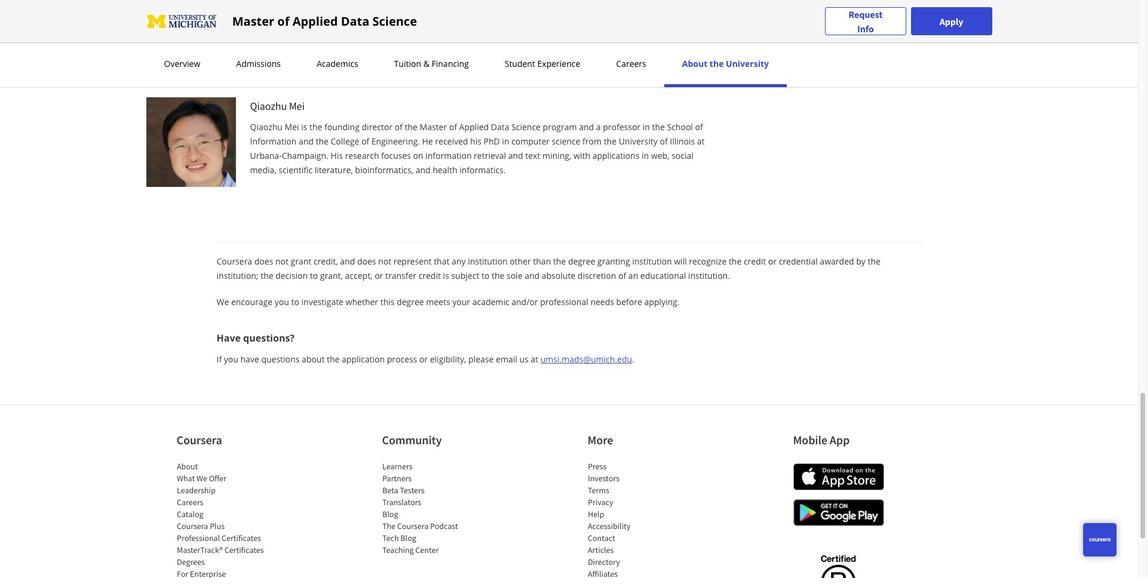 Task type: vqa. For each thing, say whether or not it's contained in the screenshot.
topmost THE CREDIT
yes



Task type: describe. For each thing, give the bounding box(es) containing it.
download on the app store image
[[793, 464, 884, 491]]

request
[[849, 8, 883, 20]]

professional
[[540, 296, 588, 308]]

the
[[382, 521, 395, 532]]

professor
[[424, 15, 462, 26]]

and up the accept,
[[340, 256, 355, 267]]

from for phd
[[563, 29, 582, 41]]

1 horizontal spatial or
[[419, 354, 428, 365]]

qiaozhu for qiaozhu mei
[[250, 99, 287, 113]]

learners partners beta testers translators blog the coursera podcast tech blog teaching center
[[382, 461, 458, 556]]

discretion
[[578, 270, 616, 281]]

founding
[[325, 121, 360, 133]]

info
[[857, 22, 874, 34]]

list for community
[[382, 461, 484, 556]]

a down m
[[381, 44, 386, 55]]

2 horizontal spatial to
[[482, 270, 490, 281]]

qiaozhu mei is the founding director of the master of applied data science program and a professor in the school of information and the college of engineering. he received his phd in computer science from the university of illinois at urbana-champaign. his research focuses on information retrieval and text mining, with applications in web, social media, scientific literature, bioinformatics, and health informatics.
[[250, 121, 705, 176]]

degrees
[[177, 557, 205, 568]]

a inside qiaozhu mei is the founding director of the master of applied data science program and a professor in the school of information and the college of engineering. he received his phd in computer science from the university of illinois at urbana-champaign. his research focuses on information retrieval and text mining, with applications in web, social media, scientific literature, bioinformatics, and health informatics.
[[596, 121, 601, 133]]

economics,
[[304, 58, 348, 69]]

careers link inside list
[[177, 497, 203, 508]]

and up the champaign.
[[299, 136, 314, 147]]

decision
[[276, 270, 308, 281]]

we encourage you to investigate whether this degree meets your academic and/or professional needs before applying.
[[217, 296, 680, 308]]

logo of certified b corporation image
[[814, 549, 863, 578]]

social
[[672, 150, 694, 161]]

1 vertical spatial economics.
[[517, 58, 561, 69]]

&
[[423, 58, 430, 69]]

0 vertical spatial careers
[[616, 58, 646, 69]]

represent
[[394, 256, 432, 267]]

investors link
[[588, 473, 619, 484]]

testers
[[400, 485, 424, 496]]

about for about the university
[[682, 58, 708, 69]]

please
[[469, 354, 494, 365]]

of inside coursera does not grant credit, and does not represent that any institution other than the degree granting institution will recognize the credit or credential awarded by the institution; the decision to grant, accept, or transfer credit is subject to the sole and absolute discretion of an educational institution.
[[618, 270, 626, 281]]

plus
[[210, 521, 224, 532]]

press investors terms privacy help accessibility contact articles directory
[[588, 461, 630, 568]]

and down the than at the top left of page
[[525, 270, 540, 281]]

learners
[[382, 461, 412, 472]]

about
[[302, 354, 325, 365]]

and right the market
[[380, 58, 395, 69]]

1 horizontal spatial holds
[[612, 15, 633, 26]]

this
[[380, 296, 395, 308]]

request info button
[[825, 7, 906, 36]]

teaching
[[382, 545, 414, 556]]

urbana-
[[250, 150, 282, 161]]

0 vertical spatial credit
[[744, 256, 766, 267]]

contact link
[[588, 533, 615, 544]]

1 vertical spatial certificates
[[224, 545, 264, 556]]

admissions
[[236, 58, 281, 69]]

student
[[505, 58, 535, 69]]

coursera inside learners partners beta testers translators blog the coursera podcast tech blog teaching center
[[397, 521, 428, 532]]

professor inside qiaozhu mei is the founding director of the master of applied data science program and a professor in the school of information and the college of engineering. he received his phd in computer science from the university of illinois at urbana-champaign. his research focuses on information retrieval and text mining, with applications in web, social media, scientific literature, bioinformatics, and health informatics.
[[603, 121, 641, 133]]

terms link
[[588, 485, 609, 496]]

yan chen is the daniel kahneman collegiate professor in the school of information. she also holds an appointment as a research professor with the u-m institute for social research. she holds a phd from california institute of technology in social science with a concentration in economics. her research interests are in behavioral and experimental economics, market and mechanism design, and public economics.
[[250, 15, 709, 69]]

at inside qiaozhu mei is the founding director of the master of applied data science program and a professor in the school of information and the college of engineering. he received his phd in computer science from the university of illinois at urbana-champaign. his research focuses on information retrieval and text mining, with applications in web, social media, scientific literature, bioinformatics, and health informatics.
[[697, 136, 705, 147]]

0 vertical spatial careers link
[[613, 58, 650, 69]]

illinois
[[670, 136, 695, 147]]

0 horizontal spatial research
[[257, 29, 291, 41]]

1 vertical spatial with
[[362, 44, 379, 55]]

2 horizontal spatial or
[[768, 256, 777, 267]]

if
[[217, 354, 222, 365]]

0 vertical spatial applied
[[293, 13, 338, 29]]

0 vertical spatial university
[[726, 58, 769, 69]]

an inside coursera does not grant credit, and does not represent that any institution other than the degree granting institution will recognize the credit or credential awarded by the institution; the decision to grant, accept, or transfer credit is subject to the sole and absolute discretion of an educational institution.
[[629, 270, 638, 281]]

information
[[425, 150, 472, 161]]

transfer
[[385, 270, 416, 281]]

2 institute from the left
[[624, 29, 656, 41]]

collegiate
[[384, 15, 422, 26]]

qiaozhu mei image
[[146, 97, 236, 187]]

academics link
[[313, 58, 362, 69]]

and left public
[[474, 58, 489, 69]]

is inside coursera does not grant credit, and does not represent that any institution other than the degree granting institution will recognize the credit or credential awarded by the institution; the decision to grant, accept, or transfer credit is subject to the sole and absolute discretion of an educational institution.
[[443, 270, 449, 281]]

professional certificates link
[[177, 533, 261, 544]]

press link
[[588, 461, 606, 472]]

school inside qiaozhu mei is the founding director of the master of applied data science program and a professor in the school of information and the college of engineering. he received his phd in computer science from the university of illinois at urbana-champaign. his research focuses on information retrieval and text mining, with applications in web, social media, scientific literature, bioinformatics, and health informatics.
[[667, 121, 693, 133]]

apply button
[[911, 7, 992, 35]]

privacy
[[588, 497, 613, 508]]

1 vertical spatial credit
[[419, 270, 441, 281]]

teaching center link
[[382, 545, 438, 556]]

0 horizontal spatial master
[[232, 13, 274, 29]]

offer
[[209, 473, 226, 484]]

catalog link
[[177, 509, 203, 520]]

scientific
[[279, 164, 313, 176]]

that
[[434, 256, 450, 267]]

1 vertical spatial research
[[516, 44, 550, 55]]

is for mei
[[301, 121, 307, 133]]

coursera inside coursera does not grant credit, and does not represent that any institution other than the degree granting institution will recognize the credit or credential awarded by the institution; the decision to grant, accept, or transfer credit is subject to the sole and absolute discretion of an educational institution.
[[217, 256, 252, 267]]

accept,
[[345, 270, 373, 281]]

and down on
[[416, 164, 431, 176]]

champaign.
[[282, 150, 329, 161]]

his
[[470, 136, 482, 147]]

daniel
[[312, 15, 337, 26]]

yan chen image
[[146, 0, 236, 81]]

school inside yan chen is the daniel kahneman collegiate professor in the school of information. she also holds an appointment as a research professor with the u-m institute for social research. she holds a phd from california institute of technology in social science with a concentration in economics. her research interests are in behavioral and experimental economics, market and mechanism design, and public economics.
[[488, 15, 514, 26]]

mechanism
[[397, 58, 442, 69]]

institution.
[[688, 270, 730, 281]]

admissions link
[[233, 58, 284, 69]]

behavioral
[[613, 44, 654, 55]]

for
[[420, 29, 431, 41]]

applied inside qiaozhu mei is the founding director of the master of applied data science program and a professor in the school of information and the college of engineering. he received his phd in computer science from the university of illinois at urbana-champaign. his research focuses on information retrieval and text mining, with applications in web, social media, scientific literature, bioinformatics, and health informatics.
[[459, 121, 489, 133]]

science inside yan chen is the daniel kahneman collegiate professor in the school of information. she also holds an appointment as a research professor with the u-m institute for social research. she holds a phd from california institute of technology in social science with a concentration in economics. her research interests are in behavioral and experimental economics, market and mechanism design, and public economics.
[[331, 44, 360, 55]]

bioinformatics,
[[355, 164, 413, 176]]

1 vertical spatial social
[[306, 44, 329, 55]]

tech
[[382, 533, 399, 544]]

list for coursera
[[177, 461, 278, 578]]

literature,
[[315, 164, 353, 176]]

1 horizontal spatial to
[[310, 270, 318, 281]]

master of applied data science
[[232, 13, 417, 29]]

chen
[[267, 15, 287, 26]]

apply
[[940, 15, 964, 27]]

partners
[[382, 473, 412, 484]]

blog link
[[382, 509, 398, 520]]

qiaozhu for qiaozhu mei is the founding director of the master of applied data science program and a professor in the school of information and the college of engineering. he received his phd in computer science from the university of illinois at urbana-champaign. his research focuses on information retrieval and text mining, with applications in web, social media, scientific literature, bioinformatics, and health informatics.
[[250, 121, 283, 133]]

1 institution from the left
[[468, 256, 508, 267]]

mastertrack® certificates link
[[177, 545, 264, 556]]

encourage
[[231, 296, 273, 308]]

institution;
[[217, 270, 258, 281]]

what we offer link
[[177, 473, 226, 484]]

accessibility
[[588, 521, 630, 532]]

tech blog link
[[382, 533, 416, 544]]

recognize
[[689, 256, 727, 267]]

1 vertical spatial or
[[375, 270, 383, 281]]

financing
[[432, 58, 469, 69]]

on
[[413, 150, 423, 161]]

list item for coursera
[[177, 568, 278, 578]]

university inside qiaozhu mei is the founding director of the master of applied data science program and a professor in the school of information and the college of engineering. he received his phd in computer science from the university of illinois at urbana-champaign. his research focuses on information retrieval and text mining, with applications in web, social media, scientific literature, bioinformatics, and health informatics.
[[619, 136, 658, 147]]

degrees link
[[177, 557, 205, 568]]

by
[[856, 256, 866, 267]]

0 vertical spatial we
[[217, 296, 229, 308]]

professor inside yan chen is the daniel kahneman collegiate professor in the school of information. she also holds an appointment as a research professor with the u-m institute for social research. she holds a phd from california institute of technology in social science with a concentration in economics. her research interests are in behavioral and experimental economics, market and mechanism design, and public economics.
[[293, 29, 331, 41]]

degree inside coursera does not grant credit, and does not represent that any institution other than the degree granting institution will recognize the credit or credential awarded by the institution; the decision to grant, accept, or transfer credit is subject to the sole and absolute discretion of an educational institution.
[[568, 256, 595, 267]]

list item for more
[[588, 568, 689, 578]]

university of michigan image
[[146, 12, 218, 31]]

other
[[510, 256, 531, 267]]



Task type: locate. For each thing, give the bounding box(es) containing it.
certificates up mastertrack® certificates link
[[221, 533, 261, 544]]

0 horizontal spatial professor
[[293, 29, 331, 41]]

with down u-
[[362, 44, 379, 55]]

list item down mastertrack® certificates link
[[177, 568, 278, 578]]

focuses
[[381, 150, 411, 161]]

school up illinois
[[667, 121, 693, 133]]

careers link down behavioral
[[613, 58, 650, 69]]

0 horizontal spatial data
[[341, 13, 369, 29]]

2 vertical spatial research
[[345, 150, 379, 161]]

research inside qiaozhu mei is the founding director of the master of applied data science program and a professor in the school of information and the college of engineering. he received his phd in computer science from the university of illinois at urbana-champaign. his research focuses on information retrieval and text mining, with applications in web, social media, scientific literature, bioinformatics, and health informatics.
[[345, 150, 379, 161]]

phd down information.
[[545, 29, 561, 41]]

yan
[[250, 15, 265, 26]]

holds right the also
[[612, 15, 633, 26]]

1 horizontal spatial master
[[420, 121, 447, 133]]

help link
[[588, 509, 604, 520]]

applied up his on the top left of page
[[459, 121, 489, 133]]

translators
[[382, 497, 421, 508]]

list containing about
[[177, 461, 278, 578]]

0 horizontal spatial does
[[254, 256, 273, 267]]

degree right the this
[[397, 296, 424, 308]]

1 vertical spatial degree
[[397, 296, 424, 308]]

we inside about what we offer leadership careers catalog coursera plus professional certificates mastertrack® certificates degrees
[[196, 473, 207, 484]]

social
[[433, 29, 456, 41], [306, 44, 329, 55]]

science up 'computer'
[[512, 121, 541, 133]]

social down professor
[[433, 29, 456, 41]]

0 horizontal spatial blog
[[382, 509, 398, 520]]

about inside about what we offer leadership careers catalog coursera plus professional certificates mastertrack® certificates degrees
[[177, 461, 198, 472]]

press
[[588, 461, 606, 472]]

0 vertical spatial research
[[257, 29, 291, 41]]

public
[[492, 58, 515, 69]]

request info
[[849, 8, 883, 34]]

credit left credential
[[744, 256, 766, 267]]

data up retrieval at left top
[[491, 121, 509, 133]]

an up behavioral
[[635, 15, 645, 26]]

1 does from the left
[[254, 256, 273, 267]]

0 horizontal spatial applied
[[293, 13, 338, 29]]

1 horizontal spatial institution
[[632, 256, 672, 267]]

a down information.
[[538, 29, 543, 41]]

at right 'us'
[[531, 354, 538, 365]]

1 horizontal spatial at
[[697, 136, 705, 147]]

with inside qiaozhu mei is the founding director of the master of applied data science program and a professor in the school of information and the college of engineering. he received his phd in computer science from the university of illinois at urbana-champaign. his research focuses on information retrieval and text mining, with applications in web, social media, scientific literature, bioinformatics, and health informatics.
[[574, 150, 590, 161]]

0 vertical spatial an
[[635, 15, 645, 26]]

0 horizontal spatial to
[[291, 296, 299, 308]]

we up leadership
[[196, 473, 207, 484]]

questions?
[[243, 332, 295, 345]]

web,
[[651, 150, 670, 161]]

from right science
[[583, 136, 602, 147]]

degree up discretion
[[568, 256, 595, 267]]

research up technology
[[257, 29, 291, 41]]

1 vertical spatial she
[[498, 29, 512, 41]]

absolute
[[542, 270, 576, 281]]

mei for qiaozhu mei is the founding director of the master of applied data science program and a professor in the school of information and the college of engineering. he received his phd in computer science from the university of illinois at urbana-champaign. his research focuses on information retrieval and text mining, with applications in web, social media, scientific literature, bioinformatics, and health informatics.
[[285, 121, 299, 133]]

not up transfer
[[378, 256, 391, 267]]

1 horizontal spatial degree
[[568, 256, 595, 267]]

kahneman
[[339, 15, 382, 26]]

list item down directory link
[[588, 568, 689, 578]]

coursera up "institution;"
[[217, 256, 252, 267]]

1 institute from the left
[[385, 29, 417, 41]]

2 institution from the left
[[632, 256, 672, 267]]

whether
[[346, 296, 378, 308]]

institution up subject at the top left of the page
[[468, 256, 508, 267]]

to down decision
[[291, 296, 299, 308]]

1 horizontal spatial she
[[577, 15, 592, 26]]

0 vertical spatial master
[[232, 13, 274, 29]]

blog
[[382, 509, 398, 520], [400, 533, 416, 544]]

coursera plus link
[[177, 521, 224, 532]]

us
[[520, 354, 529, 365]]

information
[[250, 136, 297, 147]]

awarded
[[820, 256, 854, 267]]

list item
[[177, 568, 278, 578], [588, 568, 689, 578]]

science
[[373, 13, 417, 29], [331, 44, 360, 55], [512, 121, 541, 133]]

2 horizontal spatial science
[[512, 121, 541, 133]]

0 horizontal spatial or
[[375, 270, 383, 281]]

2 vertical spatial science
[[512, 121, 541, 133]]

in
[[464, 15, 471, 26], [297, 44, 304, 55], [444, 44, 452, 55], [604, 44, 611, 55], [643, 121, 650, 133], [502, 136, 509, 147], [642, 150, 649, 161]]

2 horizontal spatial with
[[574, 150, 590, 161]]

umsi.mads@umich.edu
[[541, 354, 632, 365]]

articles link
[[588, 545, 614, 556]]

0 vertical spatial professor
[[293, 29, 331, 41]]

applied right chen
[[293, 13, 338, 29]]

catalog
[[177, 509, 203, 520]]

coursera down catalog
[[177, 521, 208, 532]]

1 vertical spatial qiaozhu
[[250, 121, 283, 133]]

data up u-
[[341, 13, 369, 29]]

0 vertical spatial mei
[[289, 99, 305, 113]]

1 horizontal spatial list
[[382, 461, 484, 556]]

have
[[217, 332, 241, 345]]

science inside qiaozhu mei is the founding director of the master of applied data science program and a professor in the school of information and the college of engineering. he received his phd in computer science from the university of illinois at urbana-champaign. his research focuses on information retrieval and text mining, with applications in web, social media, scientific literature, bioinformatics, and health informatics.
[[512, 121, 541, 133]]

1 horizontal spatial with
[[362, 44, 379, 55]]

qiaozhu inside qiaozhu mei is the founding director of the master of applied data science program and a professor in the school of information and the college of engineering. he received his phd in computer science from the university of illinois at urbana-champaign. his research focuses on information retrieval and text mining, with applications in web, social media, scientific literature, bioinformatics, and health informatics.
[[250, 121, 283, 133]]

an down the 'granting'
[[629, 270, 638, 281]]

1 horizontal spatial social
[[433, 29, 456, 41]]

about what we offer leadership careers catalog coursera plus professional certificates mastertrack® certificates degrees
[[177, 461, 264, 568]]

2 list item from the left
[[588, 568, 689, 578]]

0 vertical spatial science
[[373, 13, 417, 29]]

app
[[830, 433, 850, 448]]

program
[[543, 121, 577, 133]]

mei inside qiaozhu mei is the founding director of the master of applied data science program and a professor in the school of information and the college of engineering. he received his phd in computer science from the university of illinois at urbana-champaign. his research focuses on information retrieval and text mining, with applications in web, social media, scientific literature, bioinformatics, and health informatics.
[[285, 121, 299, 133]]

coursera up tech blog link
[[397, 521, 428, 532]]

academics
[[317, 58, 358, 69]]

1 vertical spatial from
[[583, 136, 602, 147]]

appointment
[[647, 15, 698, 26]]

0 horizontal spatial economics.
[[454, 44, 498, 55]]

coursera up about link
[[177, 433, 222, 448]]

3 list from the left
[[588, 461, 689, 578]]

1 vertical spatial careers
[[177, 497, 203, 508]]

0 horizontal spatial about
[[177, 461, 198, 472]]

from inside qiaozhu mei is the founding director of the master of applied data science program and a professor in the school of information and the college of engineering. he received his phd in computer science from the university of illinois at urbana-champaign. his research focuses on information retrieval and text mining, with applications in web, social media, scientific literature, bioinformatics, and health informatics.
[[583, 136, 602, 147]]

2 vertical spatial with
[[574, 150, 590, 161]]

investigate
[[301, 296, 344, 308]]

0 vertical spatial degree
[[568, 256, 595, 267]]

master inside qiaozhu mei is the founding director of the master of applied data science program and a professor in the school of information and the college of engineering. he received his phd in computer science from the university of illinois at urbana-champaign. his research focuses on information retrieval and text mining, with applications in web, social media, scientific literature, bioinformatics, and health informatics.
[[420, 121, 447, 133]]

does
[[254, 256, 273, 267], [357, 256, 376, 267]]

have
[[241, 354, 259, 365]]

university
[[726, 58, 769, 69], [619, 136, 658, 147]]

1 horizontal spatial institute
[[624, 29, 656, 41]]

you down decision
[[275, 296, 289, 308]]

social up economics,
[[306, 44, 329, 55]]

is inside yan chen is the daniel kahneman collegiate professor in the school of information. she also holds an appointment as a research professor with the u-m institute for social research. she holds a phd from california institute of technology in social science with a concentration in economics. her research interests are in behavioral and experimental economics, market and mechanism design, and public economics.
[[289, 15, 295, 26]]

experimental
[[250, 58, 302, 69]]

student experience
[[505, 58, 580, 69]]

mastertrack®
[[177, 545, 222, 556]]

she left the also
[[577, 15, 592, 26]]

list
[[177, 461, 278, 578], [382, 461, 484, 556], [588, 461, 689, 578]]

experience
[[537, 58, 580, 69]]

research up student experience
[[516, 44, 550, 55]]

2 horizontal spatial is
[[443, 270, 449, 281]]

1 vertical spatial school
[[667, 121, 693, 133]]

partners link
[[382, 473, 412, 484]]

about down as
[[682, 58, 708, 69]]

1 horizontal spatial careers
[[616, 58, 646, 69]]

0 vertical spatial or
[[768, 256, 777, 267]]

0 horizontal spatial holds
[[514, 29, 536, 41]]

granting
[[598, 256, 630, 267]]

careers down behavioral
[[616, 58, 646, 69]]

0 horizontal spatial at
[[531, 354, 538, 365]]

community
[[382, 433, 442, 448]]

from inside yan chen is the daniel kahneman collegiate professor in the school of information. she also holds an appointment as a research professor with the u-m institute for social research. she holds a phd from california institute of technology in social science with a concentration in economics. her research interests are in behavioral and experimental economics, market and mechanism design, and public economics.
[[563, 29, 582, 41]]

phd inside qiaozhu mei is the founding director of the master of applied data science program and a professor in the school of information and the college of engineering. he received his phd in computer science from the university of illinois at urbana-champaign. his research focuses on information retrieval and text mining, with applications in web, social media, scientific literature, bioinformatics, and health informatics.
[[484, 136, 500, 147]]

1 horizontal spatial phd
[[545, 29, 561, 41]]

list containing learners
[[382, 461, 484, 556]]

institute down collegiate
[[385, 29, 417, 41]]

science up academics link
[[331, 44, 360, 55]]

list for more
[[588, 461, 689, 578]]

she up her
[[498, 29, 512, 41]]

about up the what
[[177, 461, 198, 472]]

interests
[[553, 44, 587, 55]]

2 list from the left
[[382, 461, 484, 556]]

and down appointment
[[656, 44, 671, 55]]

science up m
[[373, 13, 417, 29]]

1 horizontal spatial you
[[275, 296, 289, 308]]

is for chen
[[289, 15, 295, 26]]

coursera inside about what we offer leadership careers catalog coursera plus professional certificates mastertrack® certificates degrees
[[177, 521, 208, 532]]

director
[[362, 121, 393, 133]]

0 horizontal spatial list
[[177, 461, 278, 578]]

institute up behavioral
[[624, 29, 656, 41]]

professor up applications
[[603, 121, 641, 133]]

economics. down "interests"
[[517, 58, 561, 69]]

certificates down professional certificates link
[[224, 545, 264, 556]]

you right 'if'
[[224, 354, 238, 365]]

a down yan
[[250, 29, 255, 41]]

0 horizontal spatial careers
[[177, 497, 203, 508]]

master up he
[[420, 121, 447, 133]]

application
[[342, 354, 385, 365]]

careers up catalog link
[[177, 497, 203, 508]]

with down science
[[574, 150, 590, 161]]

translators link
[[382, 497, 421, 508]]

is right chen
[[289, 15, 295, 26]]

does up the accept,
[[357, 256, 376, 267]]

1 vertical spatial at
[[531, 354, 538, 365]]

holds
[[612, 15, 633, 26], [514, 29, 536, 41]]

her
[[500, 44, 514, 55]]

0 horizontal spatial with
[[333, 29, 349, 41]]

mining,
[[543, 150, 571, 161]]

we left encourage
[[217, 296, 229, 308]]

retrieval
[[474, 150, 506, 161]]

data inside qiaozhu mei is the founding director of the master of applied data science program and a professor in the school of information and the college of engineering. he received his phd in computer science from the university of illinois at urbana-champaign. his research focuses on information retrieval and text mining, with applications in web, social media, scientific literature, bioinformatics, and health informatics.
[[491, 121, 509, 133]]

0 horizontal spatial careers link
[[177, 497, 203, 508]]

2 vertical spatial or
[[419, 354, 428, 365]]

2 qiaozhu from the top
[[250, 121, 283, 133]]

0 vertical spatial at
[[697, 136, 705, 147]]

not up decision
[[275, 256, 289, 267]]

contact
[[588, 533, 615, 544]]

educational
[[640, 270, 686, 281]]

economics. down research.
[[454, 44, 498, 55]]

1 horizontal spatial list item
[[588, 568, 689, 578]]

your
[[452, 296, 470, 308]]

more
[[588, 433, 613, 448]]

applications
[[593, 150, 640, 161]]

0 horizontal spatial science
[[331, 44, 360, 55]]

2 does from the left
[[357, 256, 376, 267]]

mei for qiaozhu mei
[[289, 99, 305, 113]]

0 horizontal spatial school
[[488, 15, 514, 26]]

to right subject at the top left of the page
[[482, 270, 490, 281]]

blog up the teaching center link
[[400, 533, 416, 544]]

credit down the that
[[419, 270, 441, 281]]

1 qiaozhu from the top
[[250, 99, 287, 113]]

at right illinois
[[697, 136, 705, 147]]

podcast
[[430, 521, 458, 532]]

does up "institution;"
[[254, 256, 273, 267]]

an inside yan chen is the daniel kahneman collegiate professor in the school of information. she also holds an appointment as a research professor with the u-m institute for social research. she holds a phd from california institute of technology in social science with a concentration in economics. her research interests are in behavioral and experimental economics, market and mechanism design, and public economics.
[[635, 15, 645, 26]]

careers link up catalog link
[[177, 497, 203, 508]]

what
[[177, 473, 195, 484]]

1 horizontal spatial credit
[[744, 256, 766, 267]]

.
[[632, 354, 634, 365]]

mei
[[289, 99, 305, 113], [285, 121, 299, 133]]

0 vertical spatial social
[[433, 29, 456, 41]]

0 vertical spatial data
[[341, 13, 369, 29]]

list containing press
[[588, 461, 689, 578]]

subject
[[451, 270, 479, 281]]

0 vertical spatial phd
[[545, 29, 561, 41]]

professional
[[177, 533, 220, 544]]

1 horizontal spatial data
[[491, 121, 509, 133]]

1 vertical spatial applied
[[459, 121, 489, 133]]

holds up "student"
[[514, 29, 536, 41]]

0 vertical spatial holds
[[612, 15, 633, 26]]

tuition & financing
[[394, 58, 469, 69]]

1 horizontal spatial from
[[583, 136, 602, 147]]

0 vertical spatial certificates
[[221, 533, 261, 544]]

tuition & financing link
[[391, 58, 472, 69]]

or left credential
[[768, 256, 777, 267]]

get it on google play image
[[793, 500, 884, 526]]

health
[[433, 164, 457, 176]]

1 vertical spatial mei
[[285, 121, 299, 133]]

the coursera podcast link
[[382, 521, 458, 532]]

1 vertical spatial data
[[491, 121, 509, 133]]

from up "interests"
[[563, 29, 582, 41]]

or right the accept,
[[375, 270, 383, 281]]

to left grant,
[[310, 270, 318, 281]]

questions
[[261, 354, 300, 365]]

0 horizontal spatial institution
[[468, 256, 508, 267]]

california
[[585, 29, 622, 41]]

1 list from the left
[[177, 461, 278, 578]]

school up research.
[[488, 15, 514, 26]]

phd inside yan chen is the daniel kahneman collegiate professor in the school of information. she also holds an appointment as a research professor with the u-m institute for social research. she holds a phd from california institute of technology in social science with a concentration in economics. her research interests are in behavioral and experimental economics, market and mechanism design, and public economics.
[[545, 29, 561, 41]]

a up applications
[[596, 121, 601, 133]]

2 not from the left
[[378, 256, 391, 267]]

umsi.mads@umich.edu link
[[541, 354, 632, 365]]

careers inside about what we offer leadership careers catalog coursera plus professional certificates mastertrack® certificates degrees
[[177, 497, 203, 508]]

blog up the
[[382, 509, 398, 520]]

1 vertical spatial you
[[224, 354, 238, 365]]

informatics.
[[460, 164, 506, 176]]

economics.
[[454, 44, 498, 55], [517, 58, 561, 69]]

master up technology
[[232, 13, 274, 29]]

media,
[[250, 164, 276, 176]]

1 vertical spatial phd
[[484, 136, 500, 147]]

than
[[533, 256, 551, 267]]

institution up educational
[[632, 256, 672, 267]]

about for about what we offer leadership careers catalog coursera plus professional certificates mastertrack® certificates degrees
[[177, 461, 198, 472]]

0 vertical spatial about
[[682, 58, 708, 69]]

2 horizontal spatial list
[[588, 461, 689, 578]]

grant
[[291, 256, 311, 267]]

or right process
[[419, 354, 428, 365]]

1 vertical spatial science
[[331, 44, 360, 55]]

research down college
[[345, 150, 379, 161]]

0 vertical spatial qiaozhu
[[250, 99, 287, 113]]

0 horizontal spatial is
[[289, 15, 295, 26]]

1 vertical spatial about
[[177, 461, 198, 472]]

1 horizontal spatial applied
[[459, 121, 489, 133]]

and up science
[[579, 121, 594, 133]]

phd up retrieval at left top
[[484, 136, 500, 147]]

from for science
[[583, 136, 602, 147]]

0 vertical spatial school
[[488, 15, 514, 26]]

is down the that
[[443, 270, 449, 281]]

0 horizontal spatial list item
[[177, 568, 278, 578]]

with down master of applied data science
[[333, 29, 349, 41]]

1 list item from the left
[[177, 568, 278, 578]]

0 vertical spatial is
[[289, 15, 295, 26]]

1 not from the left
[[275, 256, 289, 267]]

1 horizontal spatial school
[[667, 121, 693, 133]]

articles
[[588, 545, 614, 556]]

beta testers link
[[382, 485, 424, 496]]

professor down master of applied data science
[[293, 29, 331, 41]]

0 vertical spatial she
[[577, 15, 592, 26]]

technology
[[250, 44, 295, 55]]

1 horizontal spatial blog
[[400, 533, 416, 544]]

is inside qiaozhu mei is the founding director of the master of applied data science program and a professor in the school of information and the college of engineering. he received his phd in computer science from the university of illinois at urbana-champaign. his research focuses on information retrieval and text mining, with applications in web, social media, scientific literature, bioinformatics, and health informatics.
[[301, 121, 307, 133]]

0 horizontal spatial social
[[306, 44, 329, 55]]

0 horizontal spatial university
[[619, 136, 658, 147]]

1 horizontal spatial careers link
[[613, 58, 650, 69]]

0 vertical spatial from
[[563, 29, 582, 41]]

design,
[[445, 58, 472, 69]]

is up the champaign.
[[301, 121, 307, 133]]

u-
[[367, 29, 375, 41]]

beta
[[382, 485, 398, 496]]

and left the text
[[508, 150, 523, 161]]

0 horizontal spatial not
[[275, 256, 289, 267]]

an
[[635, 15, 645, 26], [629, 270, 638, 281]]

0 horizontal spatial credit
[[419, 270, 441, 281]]

1 vertical spatial master
[[420, 121, 447, 133]]

1 horizontal spatial about
[[682, 58, 708, 69]]



